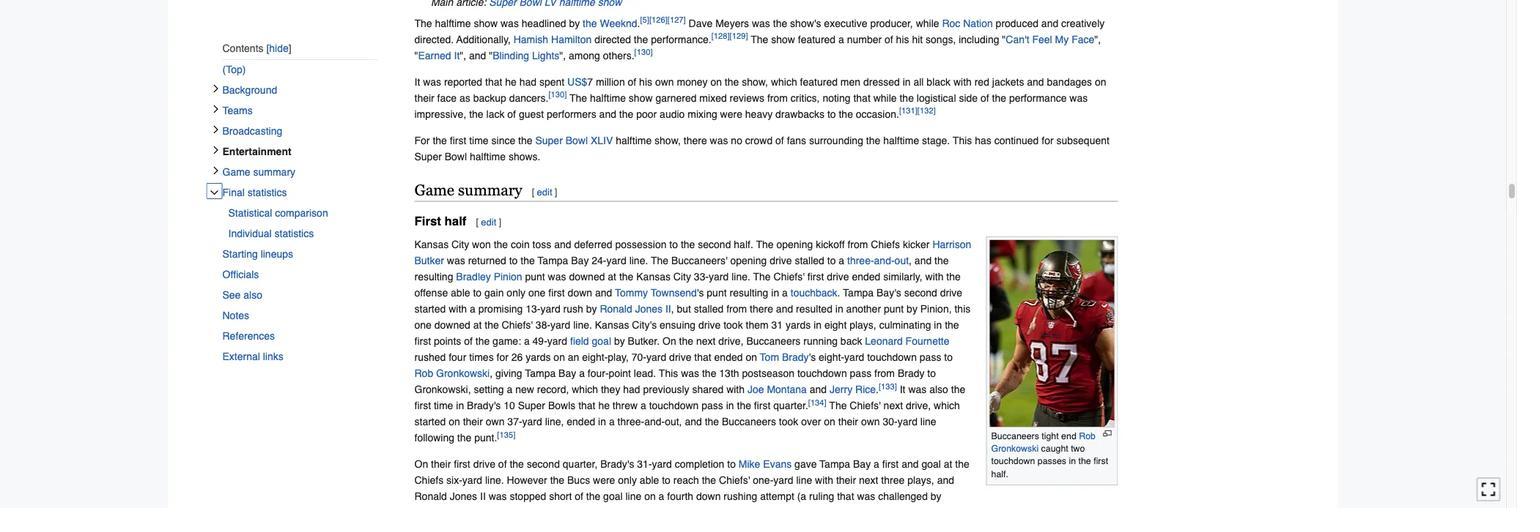 Task type: describe. For each thing, give the bounding box(es) containing it.
yard down rush
[[550, 320, 570, 332]]

my
[[1055, 34, 1069, 45]]

rush
[[563, 304, 583, 315]]

while inside the halftime show garnered mixed reviews from critics, noting that while the logistical side of the performance was impressive, the lack of guest performers and the poor audio mixing were heavy drawbacks to the occasion.
[[873, 92, 897, 104]]

on left an
[[554, 352, 565, 364]]

jones inside gave tampa bay a first and goal at the chiefs six-yard line. however the bucs were only able to reach the chiefs' one-yard line with their next three plays, and ronald jones ii was stopped short of the goal line on a fourth down rushing attempt (a ruling that was challenged by tampa bay and upheld), giving the ball
[[450, 491, 477, 503]]

a left fourth
[[659, 491, 664, 503]]

reported
[[444, 76, 482, 88]]

in up running
[[814, 320, 822, 332]]

brady's inside it was also the first time in brady's 10 super bowls that he threw a touchdown pass in the first quarter.
[[467, 400, 501, 412]]

0 horizontal spatial own
[[486, 417, 505, 428]]

earned it ", and " blinding lights ", among others. [130]
[[418, 48, 653, 62]]

and inside "the chiefs' next drive, which started on their own 37-yard line, ended in a three-and-out, and the buccaneers took over on their own 30-yard line following the punt."
[[685, 417, 702, 428]]

show for mixed
[[629, 92, 653, 104]]

drive, inside "the chiefs' next drive, which started on their own 37-yard line, ended in a three-and-out, and the buccaneers took over on their own 30-yard line following the punt."
[[906, 400, 931, 412]]

drive down punt.
[[473, 459, 495, 471]]

started for on
[[414, 417, 446, 428]]

, and the resulting
[[414, 255, 949, 283]]

broadcasting
[[222, 125, 282, 137]]

creatively
[[1061, 18, 1105, 29]]

see also link
[[222, 285, 378, 305]]

to inside punt was downed at the kansas city 33-yard line. the chiefs' first drive ended similarly, with the offense able to gain only one first down and
[[473, 288, 482, 299]]

pass inside field goal by butker. on the next drive, buccaneers running back leonard fournette rushed four times for 26 yards on an eight-play, 70-yard drive that ended on tom brady 's eight-yard touchdown pass to rob gronkowski
[[920, 352, 941, 364]]

yard up three
[[898, 417, 918, 428]]

[126] link
[[649, 16, 668, 25]]

[133]
[[879, 383, 897, 392]]

0 vertical spatial three-
[[847, 255, 874, 267]]

was up hamish on the left top of page
[[501, 18, 519, 29]]

summary inside 'link'
[[253, 166, 295, 178]]

1 horizontal spatial ronald
[[600, 304, 632, 315]]

producer,
[[870, 18, 913, 29]]

three
[[881, 475, 905, 487]]

in inside "the chiefs' next drive, which started on their own 37-yard line, ended in a three-and-out, and the buccaneers took over on their own 30-yard line following the punt."
[[598, 417, 606, 428]]

[ for first half
[[476, 217, 479, 228]]

lineups
[[261, 248, 293, 260]]

was up ", "
[[752, 18, 770, 29]]

a inside ", but stalled from there and resulted in another punt by pinion, this one downed at the chiefs' 38-yard line. kansas city's ensuing drive took them 31 yards in eight plays, culminating in the first points of the game: a 49-yard"
[[524, 336, 530, 348]]

downed inside punt was downed at the kansas city 33-yard line. the chiefs' first drive ended similarly, with the offense able to gain only one first down and
[[569, 271, 605, 283]]

a left new
[[507, 384, 513, 396]]

yard down the back
[[844, 352, 864, 364]]

it inside earned it ", and " blinding lights ", among others. [130]
[[454, 50, 460, 62]]

1 horizontal spatial line
[[796, 475, 812, 487]]

1 horizontal spatial stalled
[[795, 255, 824, 267]]

0 vertical spatial jones
[[635, 304, 663, 315]]

side
[[959, 92, 978, 104]]

bay's
[[877, 288, 901, 299]]

their down jerry rice link
[[838, 417, 858, 428]]

in down 13th
[[726, 400, 734, 412]]

in down pinion,
[[934, 320, 942, 332]]

by inside the halftime show was headlined by the weeknd . [5] [126] [127] dave meyers was the show's executive producer, while roc nation
[[569, 18, 580, 29]]

1 vertical spatial goal
[[922, 459, 941, 471]]

on inside field goal by butker. on the next drive, buccaneers running back leonard fournette rushed four times for 26 yards on an eight-play, 70-yard drive that ended on tom brady 's eight-yard touchdown pass to rob gronkowski
[[663, 336, 676, 348]]

in up 31
[[771, 288, 779, 299]]

statistical comparison
[[228, 207, 328, 219]]

earned
[[418, 50, 451, 62]]

background
[[222, 84, 277, 96]]

garnered
[[656, 92, 697, 104]]

own inside "7 million of his own money on the show, which featured men dressed in all black with red jackets and bandages on their face as backup dancers."
[[655, 76, 674, 88]]

dancers.
[[509, 92, 548, 104]]

that up 'backup'
[[485, 76, 502, 88]]

0 horizontal spatial had
[[519, 76, 537, 88]]

second inside . tampa bay's second drive started with a promising 13-yard rush by
[[904, 288, 937, 299]]

stage.
[[922, 135, 950, 147]]

the inside the halftime show garnered mixed reviews from critics, noting that while the logistical side of the performance was impressive, the lack of guest performers and the poor audio mixing were heavy drawbacks to the occasion.
[[569, 92, 587, 104]]

with inside "7 million of his own money on the show, which featured men dressed in all black with red jackets and bandages on their face as backup dancers."
[[953, 76, 972, 88]]

at inside ", but stalled from there and resulted in another punt by pinion, this one downed at the chiefs' 38-yard line. kansas city's ensuing drive took them 31 yards in eight plays, culminating in the first points of the game: a 49-yard"
[[473, 320, 482, 332]]

on inside gave tampa bay a first and goal at the chiefs six-yard line. however the bucs were only able to reach the chiefs' one-yard line with their next three plays, and ronald jones ii was stopped short of the goal line on a fourth down rushing attempt (a ruling that was challenged by tampa bay and upheld), giving the ball
[[644, 491, 656, 503]]

0 vertical spatial city
[[452, 239, 469, 251]]

first up rush
[[548, 288, 565, 299]]

gronkowski inside rob gronkowski
[[991, 444, 1039, 455]]

references
[[222, 330, 275, 342]]

fans
[[787, 135, 806, 147]]

face
[[1072, 34, 1094, 45]]

0 vertical spatial bowl
[[566, 135, 588, 147]]

[130] inside earned it ", and " blinding lights ", among others. [130]
[[634, 48, 653, 57]]

was up bradley
[[447, 255, 465, 267]]

, for giving
[[490, 368, 493, 380]]

0 horizontal spatial ",
[[460, 50, 466, 62]]

line. down 'possession'
[[629, 255, 648, 267]]

[135]
[[497, 431, 515, 440]]

1 horizontal spatial ii
[[665, 304, 671, 315]]

", "
[[414, 34, 1101, 62]]

harrison butker link
[[414, 239, 971, 267]]

halftime down poor on the top
[[616, 135, 652, 147]]

but
[[677, 304, 691, 315]]

a up challenged
[[874, 459, 879, 471]]

dressed
[[863, 76, 900, 88]]

backup
[[473, 92, 506, 104]]

rob inside field goal by butker. on the next drive, buccaneers running back leonard fournette rushed four times for 26 yards on an eight-play, 70-yard drive that ended on tom brady 's eight-yard touchdown pass to rob gronkowski
[[414, 368, 433, 380]]

first down the joe
[[754, 400, 771, 412]]

1 horizontal spatial opening
[[776, 239, 813, 251]]

x small image for broadcasting
[[211, 125, 220, 134]]

six-
[[446, 475, 462, 487]]

a left four- on the left bottom of page
[[579, 368, 585, 380]]

touchdown inside field goal by butker. on the next drive, buccaneers running back leonard fournette rushed four times for 26 yards on an eight-play, 70-yard drive that ended on tom brady 's eight-yard touchdown pass to rob gronkowski
[[867, 352, 917, 364]]

one inside punt was downed at the kansas city 33-yard line. the chiefs' first drive ended similarly, with the offense able to gain only one first down and
[[528, 288, 545, 299]]

the inside halftime show, there was no crowd of fans surrounding the halftime stage. this has continued for subsequent super bowl halftime shows.
[[866, 135, 880, 147]]

hide button
[[266, 42, 291, 54]]

mixing
[[688, 108, 717, 120]]

four-
[[588, 368, 609, 380]]

2 vertical spatial line
[[625, 491, 641, 503]]

roc nation link
[[942, 18, 993, 29]]

game summary link
[[222, 162, 378, 182]]

1 horizontal spatial ",
[[559, 50, 566, 62]]

a inside . tampa bay's second drive started with a promising 13-yard rush by
[[470, 304, 475, 315]]

the inside "the chiefs' next drive, which started on their own 37-yard line, ended in a three-and-out, and the buccaneers took over on their own 30-yard line following the punt."
[[829, 400, 847, 412]]

with inside punt was downed at the kansas city 33-yard line. the chiefs' first drive ended similarly, with the offense able to gain only one first down and
[[925, 271, 944, 283]]

final statistics link
[[222, 182, 378, 203]]

x small image for background
[[211, 84, 220, 93]]

challenged
[[878, 491, 928, 503]]

on right bandages
[[1095, 76, 1106, 88]]

x small image for final statistics
[[210, 188, 219, 197]]

0 vertical spatial he
[[505, 76, 517, 88]]

deferred
[[574, 239, 612, 251]]

was up face
[[423, 76, 441, 88]]

tampa right gave
[[820, 459, 850, 471]]

eight
[[824, 320, 847, 332]]

bay left "24-"
[[571, 255, 589, 267]]

leonard fournette link
[[865, 336, 949, 348]]

", inside ", "
[[1094, 34, 1101, 45]]

0 horizontal spatial half.
[[734, 239, 753, 251]]

of down red
[[981, 92, 989, 104]]

others.
[[603, 50, 634, 62]]

first up touchback link
[[807, 271, 824, 283]]

the inside , and the resulting
[[934, 255, 949, 267]]

yard up fourth
[[652, 459, 672, 471]]

[ edit ] for summary
[[532, 187, 557, 198]]

tampa down the following
[[414, 507, 445, 509]]

broadcasting link
[[222, 121, 378, 141]]

tight
[[1042, 431, 1059, 442]]

produced and creatively directed. additionally,
[[414, 18, 1105, 45]]

] for first half
[[499, 217, 501, 228]]

noting
[[823, 92, 851, 104]]

first inside ", but stalled from there and resulted in another punt by pinion, this one downed at the chiefs' 38-yard line. kansas city's ensuing drive took them 31 yards in eight plays, culminating in the first points of the game: a 49-yard"
[[414, 336, 431, 348]]

in down gronkowski,
[[456, 400, 464, 412]]

ball
[[575, 507, 591, 509]]

touchback
[[791, 288, 837, 299]]

back
[[840, 336, 862, 348]]

rushed
[[414, 352, 446, 364]]

hide
[[269, 42, 289, 54]]

punt inside ", but stalled from there and resulted in another punt by pinion, this one downed at the chiefs' 38-yard line. kansas city's ensuing drive took them 31 yards in eight plays, culminating in the first points of the game: a 49-yard"
[[884, 304, 904, 315]]

drive inside . tampa bay's second drive started with a promising 13-yard rush by
[[940, 288, 962, 299]]

reach
[[673, 475, 699, 487]]

the inside "hamish hamilton directed the performance. [128] [129] the show featured a number of his hit songs, including " can't feel my face"
[[634, 34, 648, 45]]

first down gronkowski,
[[414, 400, 431, 412]]

buccaneers'
[[671, 255, 727, 267]]

earned it link
[[418, 50, 460, 62]]

first down impressive,
[[450, 135, 466, 147]]

chiefs' inside "the chiefs' next drive, which started on their own 37-yard line, ended in a three-and-out, and the buccaneers took over on their own 30-yard line following the punt."
[[850, 400, 881, 412]]

for inside halftime show, there was no crowd of fans surrounding the halftime stage. this has continued for subsequent super bowl halftime shows.
[[1042, 135, 1054, 147]]

on up "mixed"
[[710, 76, 722, 88]]

[ for game summary
[[532, 187, 535, 198]]

it for it was also the first time in brady's 10 super bowls that he threw a touchdown pass in the first quarter.
[[900, 384, 905, 396]]

money
[[677, 76, 708, 88]]

and right three
[[937, 475, 954, 487]]

down inside gave tampa bay a first and goal at the chiefs six-yard line. however the bucs were only able to reach the chiefs' one-yard line with their next three plays, and ronald jones ii was stopped short of the goal line on a fourth down rushing attempt (a ruling that was challenged by tampa bay and upheld), giving the ball
[[696, 491, 721, 503]]

yard down punt.
[[462, 475, 482, 487]]

field
[[570, 336, 589, 348]]

yards inside field goal by butker. on the next drive, buccaneers running back leonard fournette rushed four times for 26 yards on an eight-play, 70-yard drive that ended on tom brady 's eight-yard touchdown pass to rob gronkowski
[[526, 352, 551, 364]]

city's
[[632, 320, 657, 332]]

yard up lead.
[[646, 352, 666, 364]]

yard left line,
[[522, 417, 542, 428]]

was left challenged
[[857, 491, 875, 503]]

which inside "7 million of his own money on the show, which featured men dressed in all black with red jackets and bandages on their face as backup dancers."
[[771, 76, 797, 88]]

bradley
[[456, 271, 491, 283]]

tampa down toss
[[538, 255, 568, 267]]

0 horizontal spatial [130]
[[548, 91, 567, 100]]

final statistics
[[222, 187, 287, 198]]

on left tom
[[746, 352, 757, 364]]

buccaneers inside "the chiefs' next drive, which started on their own 37-yard line, ended in a three-and-out, and the buccaneers took over on their own 30-yard line following the punt."
[[722, 417, 776, 428]]

1 vertical spatial opening
[[730, 255, 767, 267]]

on up the following
[[449, 417, 460, 428]]

running
[[803, 336, 838, 348]]

1 horizontal spatial resulting
[[730, 288, 768, 299]]

show for headlined
[[474, 18, 498, 29]]

caught
[[1041, 444, 1068, 455]]

1 vertical spatial on
[[414, 459, 428, 471]]

" inside earned it ", and " blinding lights ", among others. [130]
[[489, 50, 493, 62]]

yard down deferred
[[606, 255, 626, 267]]

meyers
[[715, 18, 749, 29]]

also inside it was also the first time in brady's 10 super bowls that he threw a touchdown pass in the first quarter.
[[929, 384, 948, 396]]

1 horizontal spatial brady's
[[600, 459, 634, 471]]

from up three-and-out link
[[848, 239, 868, 251]]

red
[[975, 76, 989, 88]]

plays, inside ", but stalled from there and resulted in another punt by pinion, this one downed at the chiefs' 38-yard line. kansas city's ensuing drive took them 31 yards in eight plays, culminating in the first points of the game: a 49-yard"
[[850, 320, 876, 332]]

yard down evans
[[773, 475, 793, 487]]

first half
[[414, 215, 466, 229]]

ruling
[[809, 491, 834, 503]]

was inside the , giving tampa bay a four-point lead. this was the 13th postseason touchdown pass from brady to gronkowski, setting a new record, which they had previously shared with
[[681, 368, 699, 380]]

the inside "7 million of his own money on the show, which featured men dressed in all black with red jackets and bandages on their face as backup dancers."
[[725, 76, 739, 88]]

on their first drive of the second quarter, brady's 31-yard completion to mike evans
[[414, 459, 792, 471]]

which inside the , giving tampa bay a four-point lead. this was the 13th postseason touchdown pass from brady to gronkowski, setting a new record, which they had previously shared with
[[572, 384, 598, 396]]

line inside "the chiefs' next drive, which started on their own 37-yard line, ended in a three-and-out, and the buccaneers took over on their own 30-yard line following the punt."
[[920, 417, 936, 428]]

ensuing
[[660, 320, 696, 332]]

hamish
[[514, 34, 548, 45]]

1 horizontal spatial second
[[698, 239, 731, 251]]

2 vertical spatial buccaneers
[[991, 431, 1039, 442]]

however
[[507, 475, 547, 487]]

their up six-
[[431, 459, 451, 471]]

of up however
[[498, 459, 507, 471]]

punt inside punt was downed at the kansas city 33-yard line. the chiefs' first drive ended similarly, with the offense able to gain only one first down and
[[525, 271, 545, 283]]

from inside ", but stalled from there and resulted in another punt by pinion, this one downed at the chiefs' 38-yard line. kansas city's ensuing drive took them 31 yards in eight plays, culminating in the first points of the game: a 49-yard"
[[726, 304, 747, 315]]

0 vertical spatial time
[[469, 135, 489, 147]]

(a
[[797, 491, 806, 503]]

halftime show, there was no crowd of fans surrounding the halftime stage. this has continued for subsequent super bowl halftime shows.
[[414, 135, 1109, 163]]

they
[[601, 384, 620, 396]]

a left touchback link
[[782, 288, 788, 299]]

songs,
[[926, 34, 956, 45]]

was inside halftime show, there was no crowd of fans surrounding the halftime stage. this has continued for subsequent super bowl halftime shows.
[[710, 135, 728, 147]]

[133] link
[[879, 383, 897, 392]]

featured inside "7 million of his own money on the show, which featured men dressed in all black with red jackets and bandages on their face as backup dancers."
[[800, 76, 838, 88]]

new
[[515, 384, 534, 396]]

1 vertical spatial game summary
[[414, 182, 522, 199]]

their up punt.
[[463, 417, 483, 428]]

and inside joe montana and jerry rice . [133]
[[810, 384, 827, 396]]

bay down six-
[[448, 507, 466, 509]]

0 vertical spatial super
[[535, 135, 563, 147]]

touchdown inside the , giving tampa bay a four-point lead. this was the 13th postseason touchdown pass from brady to gronkowski, setting a new record, which they had previously shared with
[[797, 368, 847, 380]]

references link
[[222, 326, 378, 347]]

yard inside punt was downed at the kansas city 33-yard line. the chiefs' first drive ended similarly, with the offense able to gain only one first down and
[[709, 271, 729, 283]]

1 eight- from the left
[[582, 352, 608, 364]]

since
[[491, 135, 515, 147]]

bay right gave
[[853, 459, 871, 471]]

this
[[955, 304, 971, 315]]

roc
[[942, 18, 960, 29]]

joe
[[748, 384, 764, 396]]

three- inside "the chiefs' next drive, which started on their own 37-yard line, ended in a three-and-out, and the buccaneers took over on their own 30-yard line following the punt."
[[617, 417, 644, 428]]

chiefs' inside gave tampa bay a first and goal at the chiefs six-yard line. however the bucs were only able to reach the chiefs' one-yard line with their next three plays, and ronald jones ii was stopped short of the goal line on a fourth down rushing attempt (a ruling that was challenged by tampa bay and upheld), giving the ball
[[719, 475, 750, 487]]

yard down 38-
[[547, 336, 567, 348]]

show inside "hamish hamilton directed the performance. [128] [129] the show featured a number of his hit songs, including " can't feel my face"
[[771, 34, 795, 45]]

the inside "hamish hamilton directed the performance. [128] [129] the show featured a number of his hit songs, including " can't feel my face"
[[751, 34, 768, 45]]

0 vertical spatial rob gronkowski link
[[414, 368, 490, 380]]

a down kickoff
[[839, 255, 844, 267]]

line. inside ", but stalled from there and resulted in another punt by pinion, this one downed at the chiefs' 38-yard line. kansas city's ensuing drive took them 31 yards in eight plays, culminating in the first points of the game: a 49-yard"
[[573, 320, 592, 332]]

see also
[[222, 289, 262, 301]]

and up three
[[902, 459, 919, 471]]

halftime down [131] link
[[883, 135, 919, 147]]

there inside ", but stalled from there and resulted in another punt by pinion, this one downed at the chiefs' 38-yard line. kansas city's ensuing drive took them 31 yards in eight plays, culminating in the first points of the game: a 49-yard"
[[750, 304, 773, 315]]

kansas city won the coin toss and deferred possession to the second half. the opening kickoff from chiefs kicker
[[414, 239, 933, 251]]

" inside ", "
[[414, 50, 418, 62]]

directed
[[594, 34, 631, 45]]

halftime down since
[[470, 151, 506, 163]]

and left upheld),
[[469, 507, 486, 509]]

touchdown inside it was also the first time in brady's 10 super bowls that he threw a touchdown pass in the first quarter.
[[649, 400, 699, 412]]

tom brady link
[[760, 352, 809, 364]]

first up six-
[[454, 459, 470, 471]]

and right toss
[[554, 239, 571, 251]]

teams
[[222, 105, 253, 116]]

x small image for game summary
[[211, 166, 220, 175]]

0 horizontal spatial 's
[[697, 288, 704, 299]]

able inside punt was downed at the kansas city 33-yard line. the chiefs' first drive ended similarly, with the offense able to gain only one first down and
[[451, 288, 470, 299]]

yard inside . tampa bay's second drive started with a promising 13-yard rush by
[[540, 304, 560, 315]]

of inside halftime show, there was no crowd of fans surrounding the halftime stage. this has continued for subsequent super bowl halftime shows.
[[775, 135, 784, 147]]

. inside the halftime show was headlined by the weeknd . [5] [126] [127] dave meyers was the show's executive producer, while roc nation
[[637, 18, 640, 29]]

following
[[414, 433, 454, 444]]

1 horizontal spatial game
[[414, 182, 454, 199]]

external links link
[[222, 347, 378, 367]]

1 horizontal spatial rob gronkowski link
[[991, 431, 1096, 455]]



Task type: vqa. For each thing, say whether or not it's contained in the screenshot.
middle .
yes



Task type: locate. For each thing, give the bounding box(es) containing it.
had up threw
[[623, 384, 640, 396]]

1 vertical spatial punt
[[707, 288, 727, 299]]

super inside it was also the first time in brady's 10 super bowls that he threw a touchdown pass in the first quarter.
[[518, 400, 545, 412]]

three-and-out link
[[847, 255, 909, 267]]

of left fans
[[775, 135, 784, 147]]

fullscreen image
[[1481, 483, 1496, 497]]

and inside earned it ", and " blinding lights ", among others. [130]
[[469, 50, 486, 62]]

and inside ", but stalled from there and resulted in another punt by pinion, this one downed at the chiefs' 38-yard line. kansas city's ensuing drive took them 31 yards in eight plays, culminating in the first points of the game: a 49-yard"
[[776, 304, 793, 315]]

halftime inside the halftime show garnered mixed reviews from critics, noting that while the logistical side of the performance was impressive, the lack of guest performers and the poor audio mixing were heavy drawbacks to the occasion.
[[590, 92, 626, 104]]

as
[[459, 92, 470, 104]]

super down new
[[518, 400, 545, 412]]

's
[[697, 288, 704, 299], [809, 352, 816, 364]]

by inside gave tampa bay a first and goal at the chiefs six-yard line. however the bucs were only able to reach the chiefs' one-yard line with their next three plays, and ronald jones ii was stopped short of the goal line on a fourth down rushing attempt (a ruling that was challenged by tampa bay and upheld), giving the ball
[[931, 491, 941, 503]]

with right similarly, on the bottom right of the page
[[925, 271, 944, 283]]

edit up won on the top of the page
[[481, 217, 496, 228]]

0 horizontal spatial drive,
[[718, 336, 744, 348]]

line,
[[545, 417, 564, 428]]

field goal link
[[570, 336, 611, 348]]

] down 'super bowl xliv' link
[[555, 187, 557, 198]]

one inside ", but stalled from there and resulted in another punt by pinion, this one downed at the chiefs' 38-yard line. kansas city's ensuing drive took them 31 yards in eight plays, culminating in the first points of the game: a 49-yard"
[[414, 320, 432, 332]]

three- left out
[[847, 255, 874, 267]]

2 horizontal spatial second
[[904, 288, 937, 299]]

line right the '30-'
[[920, 417, 936, 428]]

jackets
[[992, 76, 1024, 88]]

upheld),
[[489, 507, 526, 509]]

1 horizontal spatial edit
[[537, 187, 552, 198]]

by right rush
[[586, 304, 597, 315]]

on down the following
[[414, 459, 428, 471]]

gain
[[484, 288, 504, 299]]

took inside "the chiefs' next drive, which started on their own 37-yard line, ended in a three-and-out, and the buccaneers took over on their own 30-yard line following the punt."
[[779, 417, 798, 428]]

[132] link
[[917, 107, 936, 116]]

downed inside ", but stalled from there and resulted in another punt by pinion, this one downed at the chiefs' 38-yard line. kansas city's ensuing drive took them 31 yards in eight plays, culminating in the first points of the game: a 49-yard"
[[434, 320, 470, 332]]

[ edit ] up won on the top of the page
[[476, 217, 501, 228]]

halftime up directed.
[[435, 18, 471, 29]]

and up xliv
[[599, 108, 616, 120]]

1 vertical spatial there
[[750, 304, 773, 315]]

statistics
[[248, 187, 287, 198], [274, 228, 314, 240]]

summary up half
[[458, 182, 522, 199]]

while inside the halftime show was headlined by the weeknd . [5] [126] [127] dave meyers was the show's executive producer, while roc nation
[[916, 18, 939, 29]]

first up three
[[882, 459, 899, 471]]

shared
[[692, 384, 724, 396]]

their
[[414, 92, 434, 104], [463, 417, 483, 428], [838, 417, 858, 428], [431, 459, 451, 471], [836, 475, 856, 487]]

1 vertical spatial bowl
[[445, 151, 467, 163]]

0 horizontal spatial summary
[[253, 166, 295, 178]]

and down kicker
[[915, 255, 932, 267]]

and inside punt was downed at the kansas city 33-yard line. the chiefs' first drive ended similarly, with the offense able to gain only one first down and
[[595, 288, 612, 299]]

at inside punt was downed at the kansas city 33-yard line. the chiefs' first drive ended similarly, with the offense able to gain only one first down and
[[608, 271, 616, 283]]

tampa up another
[[843, 288, 874, 299]]

that right ruling in the right of the page
[[837, 491, 854, 503]]

line.
[[629, 255, 648, 267], [732, 271, 750, 283], [573, 320, 592, 332], [485, 475, 504, 487]]

chiefs' down rice
[[850, 400, 881, 412]]

was up upheld),
[[489, 491, 507, 503]]

hamilton
[[551, 34, 592, 45]]

plays, up challenged
[[907, 475, 934, 487]]

[128]
[[711, 32, 730, 41]]

bradley pinion link
[[456, 271, 522, 283]]

see
[[222, 289, 241, 301]]

1 vertical spatial brady's
[[600, 459, 634, 471]]

2 vertical spatial super
[[518, 400, 545, 412]]

times
[[469, 352, 494, 364]]

1 vertical spatial statistics
[[274, 228, 314, 240]]

33-
[[694, 271, 709, 283]]

his inside "hamish hamilton directed the performance. [128] [129] the show featured a number of his hit songs, including " can't feel my face"
[[896, 34, 909, 45]]

statistics inside individual statistics link
[[274, 228, 314, 240]]

a down executive
[[838, 34, 844, 45]]

, left but
[[671, 304, 674, 315]]

1 horizontal spatial [130] link
[[634, 48, 653, 57]]

down down 'reach'
[[696, 491, 721, 503]]

2 eight- from the left
[[819, 352, 844, 364]]

0 vertical spatial took
[[723, 320, 743, 332]]

, for but
[[671, 304, 674, 315]]

0 vertical spatial had
[[519, 76, 537, 88]]

show up additionally,
[[474, 18, 498, 29]]

yards down '49-'
[[526, 352, 551, 364]]

which up critics,
[[771, 76, 797, 88]]

gronkowski inside field goal by butker. on the next drive, buccaneers running back leonard fournette rushed four times for 26 yards on an eight-play, 70-yard drive that ended on tom brady 's eight-yard touchdown pass to rob gronkowski
[[436, 368, 490, 380]]

0 vertical spatial opening
[[776, 239, 813, 251]]

0 horizontal spatial three-
[[617, 417, 644, 428]]

1 vertical spatial show,
[[655, 135, 681, 147]]

chiefs' up touchback link
[[774, 271, 805, 283]]

next inside field goal by butker. on the next drive, buccaneers running back leonard fournette rushed four times for 26 yards on an eight-play, 70-yard drive that ended on tom brady 's eight-yard touchdown pass to rob gronkowski
[[696, 336, 716, 348]]

end
[[1061, 431, 1076, 442]]

fournette
[[906, 336, 949, 348]]

[127]
[[668, 16, 686, 25]]

lack
[[486, 108, 505, 120]]

there down mixing
[[684, 135, 707, 147]]

1 started from the top
[[414, 304, 446, 315]]

contents hide
[[222, 42, 289, 54]]

promising
[[478, 304, 523, 315]]

0 vertical spatial half.
[[734, 239, 753, 251]]

1 vertical spatial drive,
[[906, 400, 931, 412]]

x small image for entertainment
[[211, 146, 220, 155]]

of inside ", but stalled from there and resulted in another punt by pinion, this one downed at the chiefs' 38-yard line. kansas city's ensuing drive took them 31 yards in eight plays, culminating in the first points of the game: a 49-yard"
[[464, 336, 473, 348]]

won
[[472, 239, 491, 251]]

next inside "the chiefs' next drive, which started on their own 37-yard line, ended in a three-and-out, and the buccaneers took over on their own 30-yard line following the punt."
[[884, 400, 903, 412]]

0 horizontal spatial which
[[572, 384, 598, 396]]

0 horizontal spatial were
[[593, 475, 615, 487]]

from up '[133]'
[[874, 368, 895, 380]]

rob up two at the right of page
[[1079, 431, 1096, 442]]

took left them
[[723, 320, 743, 332]]

offense
[[414, 288, 448, 299]]

half. inside 'caught two touchdown passes in the first half.'
[[991, 469, 1008, 480]]

kansas inside punt was downed at the kansas city 33-yard line. the chiefs' first drive ended similarly, with the offense able to gain only one first down and
[[636, 271, 671, 283]]

for inside field goal by butker. on the next drive, buccaneers running back leonard fournette rushed four times for 26 yards on an eight-play, 70-yard drive that ended on tom brady 's eight-yard touchdown pass to rob gronkowski
[[497, 352, 509, 364]]

first inside 'caught two touchdown passes in the first half.'
[[1094, 457, 1108, 467]]

1 vertical spatial at
[[473, 320, 482, 332]]

super
[[535, 135, 563, 147], [414, 151, 442, 163], [518, 400, 545, 412]]

mike
[[739, 459, 760, 471]]

of up ball
[[575, 491, 583, 503]]

it right earned
[[454, 50, 460, 62]]

1 vertical spatial stalled
[[694, 304, 724, 315]]

of
[[885, 34, 893, 45], [628, 76, 636, 88], [981, 92, 989, 104], [507, 108, 516, 120], [775, 135, 784, 147], [464, 336, 473, 348], [498, 459, 507, 471], [575, 491, 583, 503]]

jones
[[635, 304, 663, 315], [450, 491, 477, 503]]

0 vertical spatial started
[[414, 304, 446, 315]]

1 horizontal spatial "
[[489, 50, 493, 62]]

of inside gave tampa bay a first and goal at the chiefs six-yard line. however the bucs were only able to reach the chiefs' one-yard line with their next three plays, and ronald jones ii was stopped short of the goal line on a fourth down rushing attempt (a ruling that was challenged by tampa bay and upheld), giving the ball
[[575, 491, 583, 503]]

1 horizontal spatial kansas
[[595, 320, 629, 332]]

0 horizontal spatial edit link
[[481, 217, 496, 228]]

summary down entertainment
[[253, 166, 295, 178]]

0 vertical spatial edit
[[537, 187, 552, 198]]

[ edit ]
[[532, 187, 557, 198], [476, 217, 501, 228]]

to inside gave tampa bay a first and goal at the chiefs six-yard line. however the bucs were only able to reach the chiefs' one-yard line with their next three plays, and ronald jones ii was stopped short of the goal line on a fourth down rushing attempt (a ruling that was challenged by tampa bay and upheld), giving the ball
[[662, 475, 671, 487]]

1 vertical spatial second
[[904, 288, 937, 299]]

touchdown
[[867, 352, 917, 364], [797, 368, 847, 380], [649, 400, 699, 412], [991, 457, 1035, 467]]

1 horizontal spatial ,
[[671, 304, 674, 315]]

bowl inside halftime show, there was no crowd of fans surrounding the halftime stage. this has continued for subsequent super bowl halftime shows.
[[445, 151, 467, 163]]

1 vertical spatial [
[[476, 217, 479, 228]]

half. up tommy townsend 's punt resulting in a touchback
[[734, 239, 753, 251]]

able
[[451, 288, 470, 299], [640, 475, 659, 487]]

note
[[414, 0, 1118, 10]]

city
[[452, 239, 469, 251], [673, 271, 691, 283]]

1 vertical spatial ended
[[714, 352, 743, 364]]

and up performance
[[1027, 76, 1044, 88]]

0 horizontal spatial rob
[[414, 368, 433, 380]]

pass inside it was also the first time in brady's 10 super bowls that he threw a touchdown pass in the first quarter.
[[702, 400, 723, 412]]

external
[[222, 351, 260, 363]]

drawbacks
[[775, 108, 824, 120]]

tampa inside . tampa bay's second drive started with a promising 13-yard rush by
[[843, 288, 874, 299]]

first up rushed on the left of the page
[[414, 336, 431, 348]]

3 x small image from the top
[[211, 146, 220, 155]]

with
[[953, 76, 972, 88], [925, 271, 944, 283], [449, 304, 467, 315], [726, 384, 745, 396], [815, 475, 833, 487]]

hamish hamilton link
[[514, 34, 592, 45]]

1 vertical spatial for
[[497, 352, 509, 364]]

by inside ", but stalled from there and resulted in another punt by pinion, this one downed at the chiefs' 38-yard line. kansas city's ensuing drive took them 31 yards in eight plays, culminating in the first points of the game: a 49-yard"
[[907, 304, 917, 315]]

1 vertical spatial ii
[[480, 491, 486, 503]]

yards inside ", but stalled from there and resulted in another punt by pinion, this one downed at the chiefs' 38-yard line. kansas city's ensuing drive took them 31 yards in eight plays, culminating in the first points of the game: a 49-yard"
[[786, 320, 811, 332]]

while up hit in the right of the page
[[916, 18, 939, 29]]

drive up touchback link
[[827, 271, 849, 283]]

0 horizontal spatial punt
[[525, 271, 545, 283]]

0 vertical spatial downed
[[569, 271, 605, 283]]

1 horizontal spatial brady
[[898, 368, 925, 380]]

second
[[698, 239, 731, 251], [904, 288, 937, 299], [527, 459, 560, 471]]

2 horizontal spatial ended
[[852, 271, 880, 283]]

a inside "the chiefs' next drive, which started on their own 37-yard line, ended in a three-and-out, and the buccaneers took over on their own 30-yard line following the punt."
[[609, 417, 615, 428]]

1 horizontal spatial and-
[[874, 255, 895, 267]]

started for with
[[414, 304, 446, 315]]

entertainment link
[[222, 141, 388, 162]]

which down four- on the left bottom of page
[[572, 384, 598, 396]]

gronkowski down four
[[436, 368, 490, 380]]

bowl
[[566, 135, 588, 147], [445, 151, 467, 163]]

" inside "hamish hamilton directed the performance. [128] [129] the show featured a number of his hit songs, including " can't feel my face"
[[1002, 34, 1006, 45]]

line. inside gave tampa bay a first and goal at the chiefs six-yard line. however the bucs were only able to reach the chiefs' one-yard line with their next three plays, and ronald jones ii was stopped short of the goal line on a fourth down rushing attempt (a ruling that was challenged by tampa bay and upheld), giving the ball
[[485, 475, 504, 487]]

halftime inside the halftime show was headlined by the weeknd . [5] [126] [127] dave meyers was the show's executive producer, while roc nation
[[435, 18, 471, 29]]

ended inside punt was downed at the kansas city 33-yard line. the chiefs' first drive ended similarly, with the offense able to gain only one first down and
[[852, 271, 880, 283]]

7
[[587, 76, 593, 88]]

1 vertical spatial .
[[837, 288, 840, 299]]

there inside halftime show, there was no crowd of fans surrounding the halftime stage. this has continued for subsequent super bowl halftime shows.
[[684, 135, 707, 147]]

1 horizontal spatial he
[[598, 400, 610, 412]]

0 vertical spatial line
[[920, 417, 936, 428]]

edit link down shows. on the left of page
[[537, 187, 552, 198]]

37-
[[507, 417, 522, 428]]

show,
[[742, 76, 768, 88], [655, 135, 681, 147]]

threw
[[613, 400, 638, 412]]

statistics for individual statistics
[[274, 228, 314, 240]]

0 vertical spatial it
[[454, 50, 460, 62]]

and inside the halftime show garnered mixed reviews from critics, noting that while the logistical side of the performance was impressive, the lack of guest performers and the poor audio mixing were heavy drawbacks to the occasion.
[[599, 108, 616, 120]]

0 vertical spatial [130]
[[634, 48, 653, 57]]

1 vertical spatial [130] link
[[548, 91, 567, 100]]

rob inside rob gronkowski
[[1079, 431, 1096, 442]]

ended down three-and-out link
[[852, 271, 880, 283]]

show's
[[790, 18, 821, 29]]

ronald
[[600, 304, 632, 315], [414, 491, 447, 503]]

game up first half
[[414, 182, 454, 199]]

1 vertical spatial edit link
[[481, 217, 496, 228]]

drive inside punt was downed at the kansas city 33-yard line. the chiefs' first drive ended similarly, with the offense able to gain only one first down and
[[827, 271, 849, 283]]

giving down stopped
[[529, 507, 555, 509]]

surrounding
[[809, 135, 863, 147]]

by up play,
[[614, 336, 625, 348]]

edit for game summary
[[537, 187, 552, 198]]

giving
[[495, 368, 522, 380], [529, 507, 555, 509]]

2 horizontal spatial own
[[861, 417, 880, 428]]

",
[[1094, 34, 1101, 45], [460, 50, 466, 62], [559, 50, 566, 62]]

giving down '26'
[[495, 368, 522, 380]]

bay down an
[[559, 368, 576, 380]]

2 vertical spatial second
[[527, 459, 560, 471]]

jerry
[[830, 384, 852, 396]]

tommy
[[615, 288, 648, 299]]

a inside it was also the first time in brady's 10 super bowls that he threw a touchdown pass in the first quarter.
[[641, 400, 646, 412]]

guest
[[519, 108, 544, 120]]

buccaneers down 31
[[746, 336, 801, 348]]

1 vertical spatial rob
[[1079, 431, 1096, 442]]

2 vertical spatial kansas
[[595, 320, 629, 332]]

time inside it was also the first time in brady's 10 super bowls that he threw a touchdown pass in the first quarter.
[[434, 400, 453, 412]]

halftime down 'million'
[[590, 92, 626, 104]]

2 started from the top
[[414, 417, 446, 428]]

by up culminating
[[907, 304, 917, 315]]

1 vertical spatial line
[[796, 475, 812, 487]]

from
[[767, 92, 788, 104], [848, 239, 868, 251], [726, 304, 747, 315], [874, 368, 895, 380]]

edit for first half
[[481, 217, 496, 228]]

1 horizontal spatial on
[[663, 336, 676, 348]]

gronkowski
[[436, 368, 490, 380], [991, 444, 1039, 455]]

an
[[568, 352, 579, 364]]

2 vertical spatial goal
[[603, 491, 623, 503]]

with inside . tampa bay's second drive started with a promising 13-yard rush by
[[449, 304, 467, 315]]

one-
[[753, 475, 773, 487]]

[126]
[[649, 16, 668, 25]]

the inside the , giving tampa bay a four-point lead. this was the 13th postseason touchdown pass from brady to gronkowski, setting a new record, which they had previously shared with
[[702, 368, 716, 380]]

x small image
[[211, 84, 220, 93], [211, 105, 220, 113], [211, 146, 220, 155], [211, 166, 220, 175]]

1 horizontal spatial had
[[623, 384, 640, 396]]

half
[[445, 215, 466, 229]]

drive up touchback on the bottom right of page
[[770, 255, 792, 267]]

statistics for final statistics
[[248, 187, 287, 198]]

performance
[[1009, 92, 1067, 104]]

kansas
[[414, 239, 449, 251], [636, 271, 671, 283], [595, 320, 629, 332]]

chiefs' up game:
[[502, 320, 533, 332]]

blinding lights link
[[493, 50, 559, 62]]

0 vertical spatial giving
[[495, 368, 522, 380]]

0 horizontal spatial on
[[414, 459, 428, 471]]

starting lineups
[[222, 248, 293, 260]]

x small image
[[211, 125, 220, 134], [210, 188, 219, 197]]

a left 'promising'
[[470, 304, 475, 315]]

[ edit ] for half
[[476, 217, 501, 228]]

on right 'over'
[[824, 417, 835, 428]]

leonard
[[865, 336, 903, 348]]

the
[[414, 18, 432, 29], [751, 34, 768, 45], [569, 92, 587, 104], [756, 239, 774, 251], [651, 255, 668, 267], [753, 271, 771, 283], [829, 400, 847, 412]]

1 horizontal spatial .
[[837, 288, 840, 299]]

kansas up field goal "link"
[[595, 320, 629, 332]]

0 vertical spatial kansas
[[414, 239, 449, 251]]

evans
[[763, 459, 792, 471]]

ii inside gave tampa bay a first and goal at the chiefs six-yard line. however the bucs were only able to reach the chiefs' one-yard line with their next three plays, and ronald jones ii was stopped short of the goal line on a fourth down rushing attempt (a ruling that was challenged by tampa bay and upheld), giving the ball
[[480, 491, 486, 503]]

0 horizontal spatial took
[[723, 320, 743, 332]]

the weeknd link
[[583, 18, 637, 29]]

down inside punt was downed at the kansas city 33-yard line. the chiefs' first drive ended similarly, with the offense able to gain only one first down and
[[568, 288, 592, 299]]

took down quarter.
[[779, 417, 798, 428]]

kansas up tommy townsend link
[[636, 271, 671, 283]]

with inside the , giving tampa bay a four-point lead. this was the 13th postseason touchdown pass from brady to gronkowski, setting a new record, which they had previously shared with
[[726, 384, 745, 396]]

their inside "7 million of his own money on the show, which featured men dressed in all black with red jackets and bandages on their face as backup dancers."
[[414, 92, 434, 104]]

statistics inside the final statistics link
[[248, 187, 287, 198]]

play,
[[608, 352, 629, 364]]

brady inside field goal by butker. on the next drive, buccaneers running back leonard fournette rushed four times for 26 yards on an eight-play, 70-yard drive that ended on tom brady 's eight-yard touchdown pass to rob gronkowski
[[782, 352, 809, 364]]

0 vertical spatial chiefs
[[871, 239, 900, 251]]

show down show's
[[771, 34, 795, 45]]

stalled inside ", but stalled from there and resulted in another punt by pinion, this one downed at the chiefs' 38-yard line. kansas city's ensuing drive took them 31 yards in eight plays, culminating in the first points of the game: a 49-yard"
[[694, 304, 724, 315]]

1 vertical spatial [ edit ]
[[476, 217, 501, 228]]

the inside 'caught two touchdown passes in the first half.'
[[1078, 457, 1091, 467]]

0 horizontal spatial "
[[414, 50, 418, 62]]

31
[[771, 320, 783, 332]]

1 vertical spatial summary
[[458, 182, 522, 199]]

no
[[731, 135, 742, 147]]

0 vertical spatial drive,
[[718, 336, 744, 348]]

by inside field goal by butker. on the next drive, buccaneers running back leonard fournette rushed four times for 26 yards on an eight-play, 70-yard drive that ended on tom brady 's eight-yard touchdown pass to rob gronkowski
[[614, 336, 625, 348]]

nation
[[963, 18, 993, 29]]

[130] link down spent in the top of the page
[[548, 91, 567, 100]]

, for and
[[909, 255, 912, 267]]

touchdown inside 'caught two touchdown passes in the first half.'
[[991, 457, 1035, 467]]

there
[[684, 135, 707, 147], [750, 304, 773, 315]]

blinding
[[493, 50, 529, 62]]

the inside punt was downed at the kansas city 33-yard line. the chiefs' first drive ended similarly, with the offense able to gain only one first down and
[[753, 271, 771, 283]]

edit link for game summary
[[537, 187, 552, 198]]

0 vertical spatial gronkowski
[[436, 368, 490, 380]]

edit link for first half
[[481, 217, 496, 228]]

goal inside field goal by butker. on the next drive, buccaneers running back leonard fournette rushed four times for 26 yards on an eight-play, 70-yard drive that ended on tom brady 's eight-yard touchdown pass to rob gronkowski
[[592, 336, 611, 348]]

super up shows. on the left of page
[[535, 135, 563, 147]]

0 vertical spatial pass
[[920, 352, 941, 364]]

" down additionally,
[[489, 50, 493, 62]]

us$
[[567, 76, 587, 88]]

from inside the halftime show garnered mixed reviews from critics, noting that while the logistical side of the performance was impressive, the lack of guest performers and the poor audio mixing were heavy drawbacks to the occasion.
[[767, 92, 788, 104]]

1 vertical spatial had
[[623, 384, 640, 396]]

1 horizontal spatial [
[[532, 187, 535, 198]]

1 x small image from the top
[[211, 84, 220, 93]]

0 horizontal spatial down
[[568, 288, 592, 299]]

game inside game summary 'link'
[[222, 166, 250, 178]]

1 horizontal spatial chiefs
[[871, 239, 900, 251]]

pass inside the , giving tampa bay a four-point lead. this was the 13th postseason touchdown pass from brady to gronkowski, setting a new record, which they had previously shared with
[[850, 368, 871, 380]]

subsequent
[[1056, 135, 1109, 147]]

rushing
[[724, 491, 757, 503]]

0 vertical spatial next
[[696, 336, 716, 348]]

a right threw
[[641, 400, 646, 412]]

he inside it was also the first time in brady's 10 super bowls that he threw a touchdown pass in the first quarter.
[[598, 400, 610, 412]]

0 horizontal spatial bowl
[[445, 151, 467, 163]]

] for game summary
[[555, 187, 557, 198]]

and up 31
[[776, 304, 793, 315]]

0 vertical spatial summary
[[253, 166, 295, 178]]

setting
[[474, 384, 504, 396]]

0 horizontal spatial brady
[[782, 352, 809, 364]]

eight- up four- on the left bottom of page
[[582, 352, 608, 364]]

giving inside gave tampa bay a first and goal at the chiefs six-yard line. however the bucs were only able to reach the chiefs' one-yard line with their next three plays, and ronald jones ii was stopped short of the goal line on a fourth down rushing attempt (a ruling that was challenged by tampa bay and upheld), giving the ball
[[529, 507, 555, 509]]

in inside "7 million of his own money on the show, which featured men dressed in all black with red jackets and bandages on their face as backup dancers."
[[903, 76, 911, 88]]

of inside "7 million of his own money on the show, which featured men dressed in all black with red jackets and bandages on their face as backup dancers."
[[628, 76, 636, 88]]

drive inside field goal by butker. on the next drive, buccaneers running back leonard fournette rushed four times for 26 yards on an eight-play, 70-yard drive that ended on tom brady 's eight-yard touchdown pass to rob gronkowski
[[669, 352, 691, 364]]

pass down shared
[[702, 400, 723, 412]]

1 vertical spatial took
[[779, 417, 798, 428]]

[ edit ] down shows. on the left of page
[[532, 187, 557, 198]]

yard
[[606, 255, 626, 267], [709, 271, 729, 283], [540, 304, 560, 315], [550, 320, 570, 332], [547, 336, 567, 348], [646, 352, 666, 364], [844, 352, 864, 364], [522, 417, 542, 428], [898, 417, 918, 428], [652, 459, 672, 471], [462, 475, 482, 487], [773, 475, 793, 487]]

the inside field goal by butker. on the next drive, buccaneers running back leonard fournette rushed four times for 26 yards on an eight-play, 70-yard drive that ended on tom brady 's eight-yard touchdown pass to rob gronkowski
[[679, 336, 693, 348]]

game summary up half
[[414, 182, 522, 199]]

1 vertical spatial giving
[[529, 507, 555, 509]]

0 horizontal spatial this
[[659, 368, 678, 380]]

there up them
[[750, 304, 773, 315]]

. tampa bay's second drive started with a promising 13-yard rush by
[[414, 288, 962, 315]]

city inside punt was downed at the kansas city 33-yard line. the chiefs' first drive ended similarly, with the offense able to gain only one first down and
[[673, 271, 691, 283]]

. inside . tampa bay's second drive started with a promising 13-yard rush by
[[837, 288, 840, 299]]

[134]
[[808, 399, 826, 408]]

0 horizontal spatial for
[[497, 352, 509, 364]]

poor
[[636, 108, 657, 120]]

crowd
[[745, 135, 773, 147]]

touchdown down buccaneers tight end
[[991, 457, 1035, 467]]

chiefs' up rushing
[[719, 475, 750, 487]]

able inside gave tampa bay a first and goal at the chiefs six-yard line. however the bucs were only able to reach the chiefs' one-yard line with their next three plays, and ronald jones ii was stopped short of the goal line on a fourth down rushing attempt (a ruling that was challenged by tampa bay and upheld), giving the ball
[[640, 475, 659, 487]]

0 horizontal spatial rob gronkowski link
[[414, 368, 490, 380]]

1 horizontal spatial 's
[[809, 352, 816, 364]]

0 horizontal spatial city
[[452, 239, 469, 251]]

1 vertical spatial x small image
[[210, 188, 219, 197]]

in up eight
[[835, 304, 843, 315]]

were down on their first drive of the second quarter, brady's 31-yard completion to mike evans
[[593, 475, 615, 487]]

of inside "hamish hamilton directed the performance. [128] [129] the show featured a number of his hit songs, including " can't feel my face"
[[885, 34, 893, 45]]

first right passes
[[1094, 457, 1108, 467]]

it for it was reported that he had spent us$
[[414, 76, 420, 88]]

1 vertical spatial yards
[[526, 352, 551, 364]]

by inside . tampa bay's second drive started with a promising 13-yard rush by
[[586, 304, 597, 315]]

in inside 'caught two touchdown passes in the first half.'
[[1069, 457, 1076, 467]]

half.
[[734, 239, 753, 251], [991, 469, 1008, 480]]

the inside the halftime show was headlined by the weeknd . [5] [126] [127] dave meyers was the show's executive producer, while roc nation
[[414, 18, 432, 29]]

0 horizontal spatial brady's
[[467, 400, 501, 412]]

out,
[[665, 417, 682, 428]]

tommy townsend 's punt resulting in a touchback
[[615, 288, 837, 299]]

1 vertical spatial which
[[572, 384, 598, 396]]

ended up 13th
[[714, 352, 743, 364]]

can't
[[1006, 34, 1029, 45]]

buccaneers tight end
[[991, 431, 1079, 442]]

[130] down [5]
[[634, 48, 653, 57]]

also down the fournette
[[929, 384, 948, 396]]

featured down show's
[[798, 34, 836, 45]]

three- down threw
[[617, 417, 644, 428]]

brady inside the , giving tampa bay a four-point lead. this was the 13th postseason touchdown pass from brady to gronkowski, setting a new record, which they had previously shared with
[[898, 368, 925, 380]]

4 x small image from the top
[[211, 166, 220, 175]]

[ down shows. on the left of page
[[532, 187, 535, 198]]

ii left stopped
[[480, 491, 486, 503]]

2 horizontal spatial ,
[[909, 255, 912, 267]]

2 horizontal spatial line
[[920, 417, 936, 428]]

chiefs
[[871, 239, 900, 251], [414, 475, 444, 487]]

audio
[[660, 108, 685, 120]]

super inside halftime show, there was no crowd of fans surrounding the halftime stage. this has continued for subsequent super bowl halftime shows.
[[414, 151, 442, 163]]

0 horizontal spatial his
[[639, 76, 652, 88]]

show up poor on the top
[[629, 92, 653, 104]]

and up the can't feel my face link
[[1041, 18, 1058, 29]]

1 horizontal spatial for
[[1042, 135, 1054, 147]]

7 million of his own money on the show, which featured men dressed in all black with red jackets and bandages on their face as backup dancers.
[[414, 76, 1106, 104]]

and inside 'produced and creatively directed. additionally,'
[[1041, 18, 1058, 29]]

had
[[519, 76, 537, 88], [623, 384, 640, 396]]

eight- down running
[[819, 352, 844, 364]]

brady right tom
[[782, 352, 809, 364]]

that down men
[[853, 92, 870, 104]]

was up shared
[[681, 368, 699, 380]]

also inside 'link'
[[244, 289, 262, 301]]

1 horizontal spatial city
[[673, 271, 691, 283]]

1 vertical spatial one
[[414, 320, 432, 332]]

0 vertical spatial 's
[[697, 288, 704, 299]]

only inside punt was downed at the kansas city 33-yard line. the chiefs' first drive ended similarly, with the offense able to gain only one first down and
[[507, 288, 526, 299]]

0 vertical spatial resulting
[[414, 271, 453, 283]]

of right 'lack'
[[507, 108, 516, 120]]

it was reported that he had spent us$
[[414, 76, 587, 88]]

0 horizontal spatial resulting
[[414, 271, 453, 283]]

townsend
[[651, 288, 697, 299]]

[130]
[[634, 48, 653, 57], [548, 91, 567, 100]]

x small image for teams
[[211, 105, 220, 113]]

pass
[[920, 352, 941, 364], [850, 368, 871, 380], [702, 400, 723, 412]]

were inside the halftime show garnered mixed reviews from critics, noting that while the logistical side of the performance was impressive, the lack of guest performers and the poor audio mixing were heavy drawbacks to the occasion.
[[720, 108, 742, 120]]

0 vertical spatial show,
[[742, 76, 768, 88]]

joe montana link
[[748, 384, 807, 396]]

on down ensuing
[[663, 336, 676, 348]]

2 x small image from the top
[[211, 105, 220, 113]]

to inside field goal by butker. on the next drive, buccaneers running back leonard fournette rushed four times for 26 yards on an eight-play, 70-yard drive that ended on tom brady 's eight-yard touchdown pass to rob gronkowski
[[944, 352, 953, 364]]



